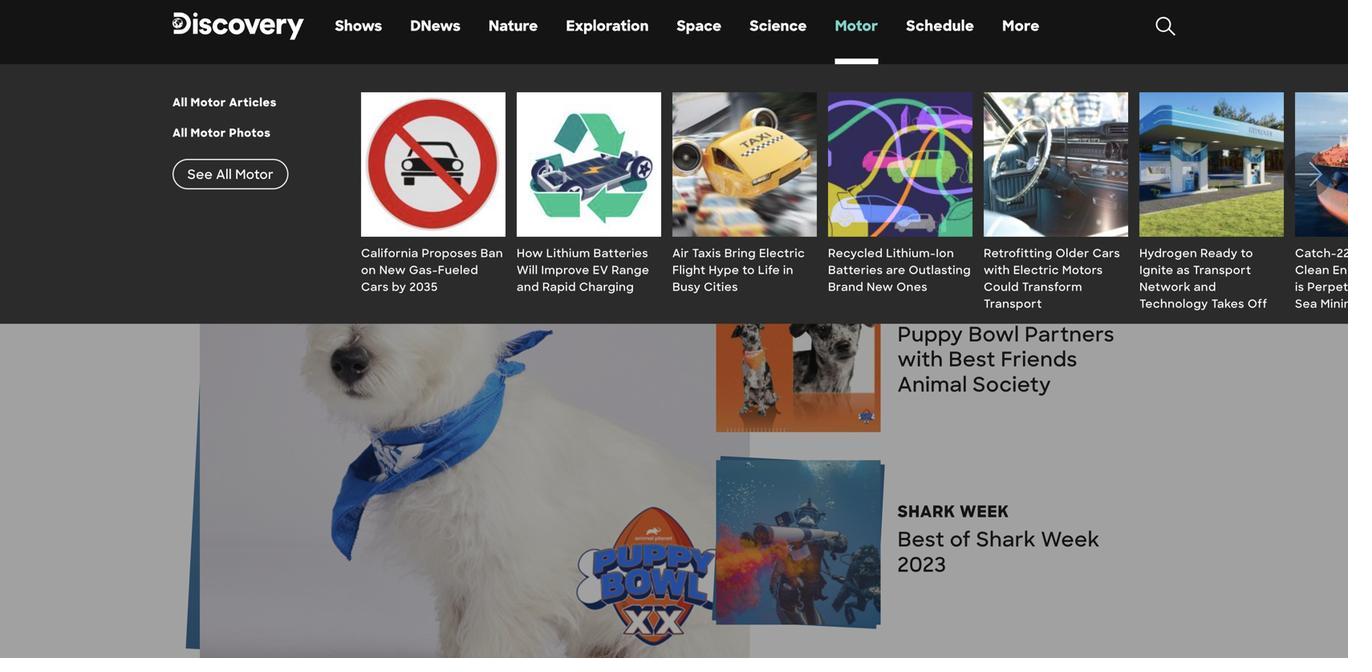 Task type: vqa. For each thing, say whether or not it's contained in the screenshot.
EV
yes



Task type: locate. For each thing, give the bounding box(es) containing it.
best down shark
[[898, 527, 945, 553]]

1 horizontal spatial puppy
[[1048, 129, 1113, 155]]

animal for bowl
[[898, 372, 968, 398]]

new
[[379, 263, 406, 278], [867, 280, 894, 295]]

new inside recycled lithium-ion batteries are outlasting brand new ones
[[867, 280, 894, 295]]

batteries up range
[[594, 246, 649, 261]]

electric inside retrofitting older cars with electric motors could transform transport
[[1013, 263, 1059, 278]]

0 horizontal spatial cars
[[361, 280, 389, 295]]

1 horizontal spatial new
[[867, 280, 894, 295]]

0 vertical spatial with
[[984, 263, 1010, 278]]

1 vertical spatial new
[[867, 280, 894, 295]]

0 vertical spatial electric
[[759, 246, 805, 261]]

bowl
[[898, 154, 949, 180], [969, 321, 1020, 347]]

1 vertical spatial with
[[898, 346, 944, 373]]

bowl left xx
[[898, 154, 949, 180]]

for
[[1012, 129, 1042, 155]]

new inside california proposes ban on new gas-fueled cars by 2035
[[379, 263, 406, 278]]

all motor photos
[[173, 126, 271, 140]]

older
[[1056, 246, 1090, 261]]

electric up transform
[[1013, 263, 1059, 278]]

lithium
[[546, 246, 590, 261]]

improve
[[541, 263, 590, 278]]

cars inside retrofitting older cars with electric motors could transform transport
[[1093, 246, 1121, 261]]

proposes
[[422, 246, 477, 261]]

to down bring
[[743, 263, 755, 278]]

with down puppy
[[898, 346, 944, 373]]

transport
[[1193, 263, 1252, 278], [984, 297, 1042, 311]]

1 vertical spatial ready
[[1201, 246, 1238, 261]]

transport up takes
[[1193, 263, 1252, 278]]

charging
[[579, 280, 634, 295]]

0 horizontal spatial transport
[[984, 297, 1042, 311]]

see all motor link
[[173, 159, 289, 189]]

how lithium batteries will improve ev range and rapid charging link
[[517, 92, 661, 296]]

0 vertical spatial puppy
[[1048, 129, 1113, 155]]

animal
[[1018, 154, 1088, 180], [898, 372, 968, 398]]

modern electric car chassis design battery modular platform skateboard module pack board with green recycling symbol sign.  recycle vehicle components battery cell pack, motor powertrain, controller. image
[[517, 92, 661, 237]]

all
[[173, 95, 188, 110], [173, 126, 188, 140], [216, 166, 232, 183]]

0 vertical spatial all
[[173, 95, 188, 110]]

puppy
[[1048, 129, 1113, 155], [898, 321, 963, 347]]

dnews get ready for puppy bowl xx on animal planet!
[[898, 103, 1113, 205]]

0 horizontal spatial batteries
[[594, 246, 649, 261]]

dnews button
[[410, 0, 461, 64]]

1 vertical spatial cars
[[361, 280, 389, 295]]

2035
[[410, 280, 438, 295]]

ready left for
[[942, 129, 1007, 155]]

ready
[[942, 129, 1007, 155], [1201, 246, 1238, 261]]

fueled
[[438, 263, 478, 278]]

exploration
[[566, 16, 649, 35]]

1 vertical spatial bowl
[[969, 321, 1020, 347]]

0 horizontal spatial best
[[898, 527, 945, 553]]

best down bowl at the top right of the page
[[949, 346, 996, 373]]

2 vertical spatial all
[[216, 166, 232, 183]]

puppy bowl partners with best friends animal society link
[[898, 321, 1149, 398]]

0 horizontal spatial puppy
[[898, 321, 963, 347]]

new down are on the top right of the page
[[867, 280, 894, 295]]

how
[[517, 246, 543, 261]]

electric
[[759, 246, 805, 261], [1013, 263, 1059, 278]]

transform
[[1022, 280, 1083, 295]]

air
[[673, 246, 689, 261]]

0 horizontal spatial and
[[517, 280, 539, 295]]

animal inside the puppy bowl puppy bowl partners with best friends animal society
[[898, 372, 968, 398]]

ban
[[481, 246, 503, 261]]

1 vertical spatial transport
[[984, 297, 1042, 311]]

1 vertical spatial to
[[743, 263, 755, 278]]

1 horizontal spatial bowl
[[969, 321, 1020, 347]]

with up "could"
[[984, 263, 1010, 278]]

0 vertical spatial transport
[[1193, 263, 1252, 278]]

cars left by
[[361, 280, 389, 295]]

shark
[[898, 501, 956, 522]]

catch-22
[[1295, 246, 1348, 311]]

0 horizontal spatial electric
[[759, 246, 805, 261]]

society
[[973, 372, 1052, 398]]

flight
[[673, 263, 706, 278]]

electric up in
[[759, 246, 805, 261]]

animal inside dnews get ready for puppy bowl xx on animal planet!
[[1018, 154, 1088, 180]]

1 horizontal spatial transport
[[1193, 263, 1252, 278]]

best
[[949, 346, 996, 373], [898, 527, 945, 553]]

and down will on the top of the page
[[517, 280, 539, 295]]

schedule
[[906, 16, 975, 35]]

1 vertical spatial animal
[[898, 372, 968, 398]]

nature
[[489, 16, 538, 35]]

1 horizontal spatial animal
[[1018, 154, 1088, 180]]

0 vertical spatial animal
[[1018, 154, 1088, 180]]

all up all motor photos link
[[173, 95, 188, 110]]

1 and from the left
[[517, 280, 539, 295]]

with inside retrofitting older cars with electric motors could transform transport
[[984, 263, 1010, 278]]

motor
[[835, 16, 878, 35], [191, 95, 226, 110], [191, 126, 226, 140], [235, 166, 274, 183]]

ready inside hydrogen ready to ignite as transport network and technology takes off
[[1201, 246, 1238, 261]]

a photograph of an american classic car, as seen through the side window, showing the steering wheel, dash board and blue interior, image taken in august 2018 on a sunny day at goodwood motor circuit, in the uk, at a classic car meeting (breakfast club), open to the general public. image
[[984, 92, 1128, 237]]

catch-
[[1295, 246, 1337, 261]]

1 vertical spatial puppy
[[898, 321, 963, 347]]

0 vertical spatial new
[[379, 263, 406, 278]]

0 vertical spatial on
[[986, 154, 1013, 180]]

all for all motor articles
[[173, 95, 188, 110]]

ready right hydrogen on the top of page
[[1201, 246, 1238, 261]]

puppy right for
[[1048, 129, 1113, 155]]

science button
[[750, 0, 807, 64]]

on down 'california'
[[361, 263, 376, 278]]

1 vertical spatial batteries
[[828, 263, 883, 278]]

on right xx
[[986, 154, 1013, 180]]

0 horizontal spatial animal
[[898, 372, 968, 398]]

as
[[1177, 263, 1190, 278]]

shows
[[335, 16, 382, 35]]

0 vertical spatial best
[[949, 346, 996, 373]]

ready inside dnews get ready for puppy bowl xx on animal planet!
[[942, 129, 1007, 155]]

all up the see
[[173, 126, 188, 140]]

xx
[[954, 154, 981, 180]]

batteries down recycled
[[828, 263, 883, 278]]

0 horizontal spatial on
[[361, 263, 376, 278]]

air taxis bring electric flight hype to life in busy cities
[[673, 246, 805, 295]]

1 horizontal spatial cars
[[1093, 246, 1121, 261]]

1 horizontal spatial batteries
[[828, 263, 883, 278]]

0 horizontal spatial ready
[[942, 129, 1007, 155]]

ev
[[593, 263, 609, 278]]

and inside hydrogen ready to ignite as transport network and technology takes off
[[1194, 280, 1217, 295]]

transport down "could"
[[984, 297, 1042, 311]]

hydrogen ready to ignite as transport network and technology takes off
[[1140, 246, 1268, 311]]

all right the see
[[216, 166, 232, 183]]

cars up motors
[[1093, 246, 1121, 261]]

1 vertical spatial on
[[361, 263, 376, 278]]

by
[[392, 280, 407, 295]]

space
[[677, 16, 722, 35]]

to up off
[[1241, 246, 1254, 261]]

1 horizontal spatial on
[[986, 154, 1013, 180]]

1 horizontal spatial electric
[[1013, 263, 1059, 278]]

1 vertical spatial all
[[173, 126, 188, 140]]

1 horizontal spatial ready
[[1201, 246, 1238, 261]]

off
[[1248, 297, 1268, 311]]

0 horizontal spatial bowl
[[898, 154, 949, 180]]

and for rapid
[[517, 280, 539, 295]]

all for all motor photos
[[173, 126, 188, 140]]

and
[[517, 280, 539, 295], [1194, 280, 1217, 295]]

to
[[1241, 246, 1254, 261], [743, 263, 755, 278]]

1 horizontal spatial with
[[984, 263, 1010, 278]]

and for technology
[[1194, 280, 1217, 295]]

0 vertical spatial bowl
[[898, 154, 949, 180]]

new down 'california'
[[379, 263, 406, 278]]

1 horizontal spatial to
[[1241, 246, 1254, 261]]

1 horizontal spatial and
[[1194, 280, 1217, 295]]

bowl
[[958, 296, 1010, 317]]

colorful silhouttes of different electric car or automobile types image
[[828, 92, 973, 237]]

1 vertical spatial electric
[[1013, 263, 1059, 278]]

2 and from the left
[[1194, 280, 1217, 295]]

0 vertical spatial to
[[1241, 246, 1254, 261]]

1 vertical spatial best
[[898, 527, 945, 553]]

bowl down bowl at the top right of the page
[[969, 321, 1020, 347]]

and up takes
[[1194, 280, 1217, 295]]

and inside how lithium batteries will improve ev range and rapid charging
[[517, 280, 539, 295]]

with inside the puppy bowl puppy bowl partners with best friends animal society
[[898, 346, 944, 373]]

0 horizontal spatial new
[[379, 263, 406, 278]]

to inside air taxis bring electric flight hype to life in busy cities
[[743, 263, 755, 278]]

0 vertical spatial batteries
[[594, 246, 649, 261]]

in
[[783, 263, 794, 278]]

all motor articles link
[[173, 95, 277, 110]]

0 horizontal spatial with
[[898, 346, 944, 373]]

puppy down puppy
[[898, 321, 963, 347]]

0 horizontal spatial to
[[743, 263, 755, 278]]

california proposes ban on new gas-fueled cars by 2035
[[361, 246, 503, 295]]

0 vertical spatial cars
[[1093, 246, 1121, 261]]

1 horizontal spatial best
[[949, 346, 996, 373]]

0 vertical spatial ready
[[942, 129, 1007, 155]]



Task type: describe. For each thing, give the bounding box(es) containing it.
nature button
[[489, 0, 538, 64]]

air taxis bring electric flight hype to life in busy cities link
[[673, 92, 817, 296]]

motor button
[[835, 0, 878, 64]]

partners
[[1025, 321, 1115, 347]]

week
[[1041, 527, 1100, 553]]

shark week best of shark week 2023
[[898, 501, 1100, 578]]

shark
[[976, 527, 1036, 553]]

of
[[950, 527, 971, 553]]

recycled lithium-ion batteries are outlasting brand new ones
[[828, 246, 971, 295]]

ignite
[[1140, 263, 1174, 278]]

on inside dnews get ready for puppy bowl xx on animal planet!
[[986, 154, 1013, 180]]

technology
[[1140, 297, 1209, 311]]

dnews
[[898, 103, 961, 124]]

range
[[612, 263, 650, 278]]

hydrogen
[[1140, 246, 1198, 261]]

transport inside retrofitting older cars with electric motors could transform transport
[[984, 297, 1042, 311]]

catch-22 link
[[1295, 92, 1348, 313]]

bowl inside dnews get ready for puppy bowl xx on animal planet!
[[898, 154, 949, 180]]

ones
[[897, 280, 928, 295]]

recycled lithium-ion batteries are outlasting brand new ones link
[[828, 92, 973, 296]]

puppy bowl partners with best friends animal society image
[[716, 267, 881, 432]]

articles
[[229, 95, 277, 110]]

puppy inside dnews get ready for puppy bowl xx on animal planet!
[[1048, 129, 1113, 155]]

more
[[1003, 16, 1040, 35]]

outlasting
[[909, 263, 971, 278]]

"street sign, isolated" image
[[361, 92, 506, 237]]

puppy inside the puppy bowl puppy bowl partners with best friends animal society
[[898, 321, 963, 347]]

environmentally friendly alternative energy concept with hydrogen refuelling station. image
[[1140, 92, 1284, 237]]

space button
[[677, 0, 722, 64]]

motor down all motor articles
[[191, 126, 226, 140]]

batteries inside how lithium batteries will improve ev range and rapid charging
[[594, 246, 649, 261]]

network
[[1140, 280, 1191, 295]]

exploration button
[[566, 0, 649, 64]]

paul de gelder underwater shooting dye image
[[716, 460, 881, 625]]

see
[[187, 166, 213, 183]]

puppy bowl puppy bowl partners with best friends animal society
[[898, 296, 1115, 398]]

best inside the puppy bowl puppy bowl partners with best friends animal society
[[949, 346, 996, 373]]

22
[[1337, 246, 1348, 261]]

week
[[960, 501, 1009, 522]]

california
[[361, 246, 419, 261]]

on inside california proposes ban on new gas-fueled cars by 2035
[[361, 263, 376, 278]]

brand
[[828, 280, 864, 295]]

cities
[[704, 280, 738, 295]]

best inside shark week best of shark week 2023
[[898, 527, 945, 553]]

rapid
[[542, 280, 576, 295]]

all motor articles
[[173, 95, 277, 110]]

motors
[[1062, 263, 1103, 278]]

friends
[[1001, 346, 1078, 373]]

cars inside california proposes ban on new gas-fueled cars by 2035
[[361, 280, 389, 295]]

gas-
[[409, 263, 438, 278]]

all inside see all motor link
[[216, 166, 232, 183]]

hydrogen ready to ignite as transport network and technology takes off link
[[1140, 92, 1284, 313]]

retrofitting
[[984, 246, 1053, 261]]

motor up all motor photos link
[[191, 95, 226, 110]]

retrofitting older cars with electric motors could transform transport link
[[984, 92, 1128, 313]]

taxis
[[692, 246, 721, 261]]

schedule link
[[906, 0, 975, 64]]

could
[[984, 280, 1019, 295]]

how lithium batteries will improve ev range and rapid charging
[[517, 246, 650, 295]]

photos
[[229, 126, 271, 140]]

2023
[[898, 552, 947, 578]]

lithium-
[[886, 246, 936, 261]]

to inside hydrogen ready to ignite as transport network and technology takes off
[[1241, 246, 1254, 261]]

planet!
[[898, 179, 969, 205]]

meet the players of puppy bowl xx image
[[200, 113, 750, 658]]

motor down photos
[[235, 166, 274, 183]]

will
[[517, 263, 538, 278]]

recycled
[[828, 246, 883, 261]]

ion
[[936, 246, 954, 261]]

get ready for puppy bowl xx on animal planet! link
[[898, 129, 1149, 205]]

bowl inside the puppy bowl puppy bowl partners with best friends animal society
[[969, 321, 1020, 347]]

busy
[[673, 280, 701, 295]]

dnews
[[410, 16, 461, 35]]

science
[[750, 16, 807, 35]]

hype
[[709, 263, 740, 278]]

california proposes ban on new gas-fueled cars by 2035 link
[[361, 92, 506, 296]]

open site search input image
[[1156, 16, 1176, 36]]

best of shark week 2023 link
[[898, 527, 1149, 578]]

animal for for
[[1018, 154, 1088, 180]]

motor right science
[[835, 16, 878, 35]]

see all motor
[[187, 166, 274, 183]]

retrofitting older cars with electric motors could transform transport
[[984, 246, 1121, 311]]

aerial photo of a large oil tanker floating in calm seas. image
[[1295, 92, 1348, 237]]

all motor photos link
[[173, 126, 271, 140]]

batteries inside recycled lithium-ion batteries are outlasting brand new ones
[[828, 263, 883, 278]]

transport inside hydrogen ready to ignite as transport network and technology takes off
[[1193, 263, 1252, 278]]

are
[[886, 263, 906, 278]]

takes
[[1212, 297, 1245, 311]]

flying on turbines taxicab illustrate the great speed of delivery the client in spite of the traffic jams image
[[673, 92, 817, 237]]

bring
[[725, 246, 756, 261]]

life
[[758, 263, 780, 278]]

puppy
[[898, 296, 954, 317]]

electric inside air taxis bring electric flight hype to life in busy cities
[[759, 246, 805, 261]]

get ready for puppy bowl xx on animal planet! image
[[716, 75, 881, 239]]

get
[[898, 129, 937, 155]]



